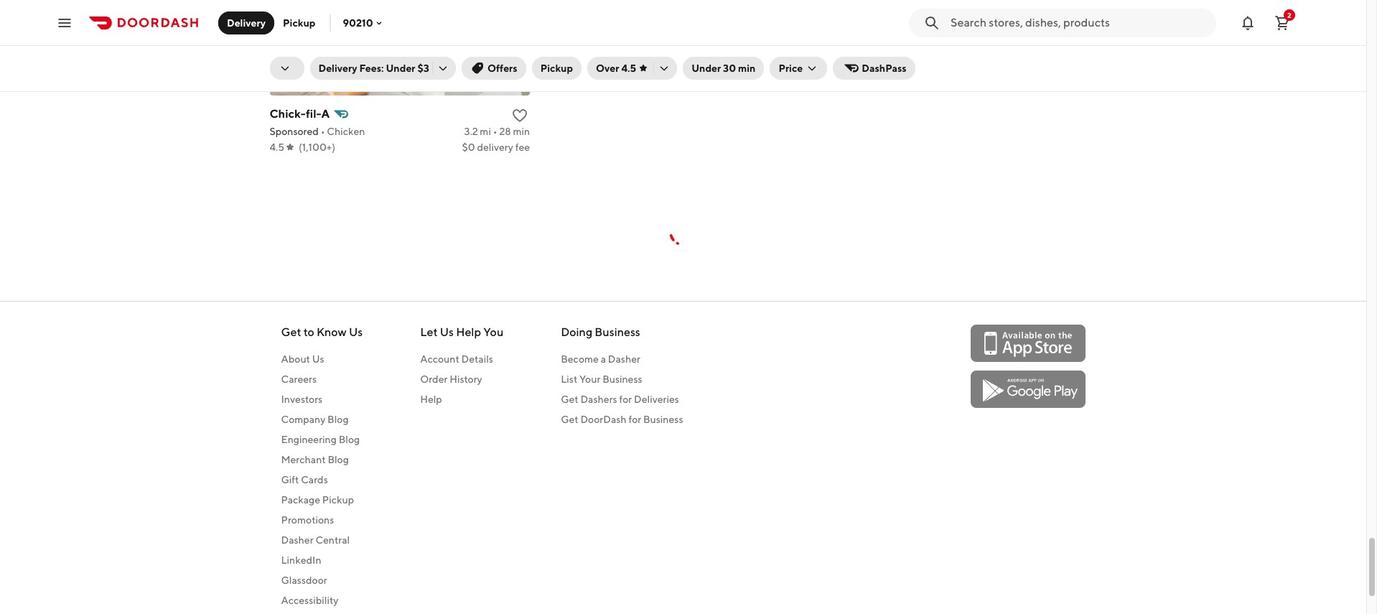 Task type: describe. For each thing, give the bounding box(es) containing it.
become
[[561, 353, 599, 365]]

4.5 inside button
[[622, 62, 637, 74]]

account
[[420, 353, 460, 365]]

open menu image
[[56, 14, 73, 31]]

package pickup link
[[281, 493, 363, 507]]

glassdoor
[[281, 575, 327, 586]]

3.2
[[464, 126, 478, 137]]

offers
[[488, 62, 518, 74]]

linkedin
[[281, 555, 321, 566]]

dasher central link
[[281, 533, 363, 547]]

0 vertical spatial pickup button
[[274, 11, 324, 34]]

let us help you
[[420, 325, 504, 339]]

business inside the list your business link
[[603, 374, 643, 385]]

chicken
[[327, 126, 365, 137]]

about us link
[[281, 352, 363, 366]]

account details
[[420, 353, 493, 365]]

glassdoor link
[[281, 573, 363, 588]]

details
[[462, 353, 493, 365]]

delivery for delivery fees: under $3
[[319, 62, 357, 74]]

get doordash for business
[[561, 414, 683, 425]]

help link
[[420, 392, 504, 407]]

accessibility
[[281, 595, 339, 606]]

90210 button
[[343, 17, 385, 28]]

doing
[[561, 325, 593, 339]]

deliveries
[[634, 394, 680, 405]]

let
[[420, 325, 438, 339]]

order history link
[[420, 372, 504, 386]]

a
[[321, 107, 330, 121]]

become a dasher link
[[561, 352, 683, 366]]

Store search: begin typing to search for stores available on DoorDash text field
[[951, 15, 1208, 31]]

you
[[484, 325, 504, 339]]

chick-
[[270, 107, 306, 121]]

engineering blog link
[[281, 432, 363, 447]]

get to know us
[[281, 325, 363, 339]]

click to add this store to your saved list image
[[512, 107, 529, 124]]

1 under from the left
[[386, 62, 416, 74]]

linkedin link
[[281, 553, 363, 567]]

3.2 mi • 28 min
[[464, 126, 530, 137]]

doordash
[[581, 414, 627, 425]]

package pickup
[[281, 494, 354, 506]]

dasher central
[[281, 534, 350, 546]]

gift cards link
[[281, 473, 363, 487]]

list your business link
[[561, 372, 683, 386]]

delivery fees: under $3
[[319, 62, 429, 74]]

central
[[316, 534, 350, 546]]

90210
[[343, 17, 373, 28]]

1 vertical spatial dasher
[[281, 534, 314, 546]]

fil-
[[306, 107, 321, 121]]

blog for engineering blog
[[339, 434, 360, 445]]

list
[[561, 374, 578, 385]]

a
[[601, 353, 606, 365]]

order
[[420, 374, 448, 385]]

28
[[500, 126, 511, 137]]

promotions link
[[281, 513, 363, 527]]

$​0 delivery fee
[[462, 142, 530, 153]]

30
[[723, 62, 736, 74]]

chick-fil-a
[[270, 107, 330, 121]]

business inside get doordash for business link
[[644, 414, 683, 425]]

$3
[[418, 62, 429, 74]]

dashpass
[[862, 62, 907, 74]]

company blog link
[[281, 412, 363, 427]]

0 horizontal spatial pickup
[[283, 17, 316, 28]]

blog for company blog
[[328, 414, 349, 425]]

for for doordash
[[629, 414, 642, 425]]

get for get doordash for business
[[561, 414, 579, 425]]

sponsored • chicken
[[270, 126, 365, 137]]

delivery button
[[218, 11, 274, 34]]

order history
[[420, 374, 483, 385]]

$​0
[[462, 142, 475, 153]]

min inside under 30 min button
[[738, 62, 756, 74]]

about us
[[281, 353, 324, 365]]

1 vertical spatial pickup
[[541, 62, 573, 74]]

under 30 min button
[[683, 57, 765, 80]]

get doordash for business link
[[561, 412, 683, 427]]

fee
[[516, 142, 530, 153]]

gift cards
[[281, 474, 328, 486]]

list your business
[[561, 374, 643, 385]]

promotions
[[281, 514, 334, 526]]

dashers
[[581, 394, 618, 405]]

merchant blog
[[281, 454, 349, 465]]



Task type: vqa. For each thing, say whether or not it's contained in the screenshot.
Delivery inside the button
yes



Task type: locate. For each thing, give the bounding box(es) containing it.
0 vertical spatial help
[[456, 325, 481, 339]]

doing business
[[561, 325, 641, 339]]

mi
[[480, 126, 491, 137]]

1 horizontal spatial delivery
[[319, 62, 357, 74]]

for down the list your business link
[[620, 394, 632, 405]]

2 vertical spatial business
[[644, 414, 683, 425]]

1 horizontal spatial pickup button
[[532, 57, 582, 80]]

us
[[349, 325, 363, 339], [440, 325, 454, 339], [312, 353, 324, 365]]

get
[[281, 325, 301, 339], [561, 394, 579, 405], [561, 414, 579, 425]]

0 vertical spatial for
[[620, 394, 632, 405]]

dasher
[[608, 353, 641, 365], [281, 534, 314, 546]]

help down order
[[420, 394, 442, 405]]

1 horizontal spatial pickup
[[322, 494, 354, 506]]

investors
[[281, 394, 323, 405]]

1 vertical spatial for
[[629, 414, 642, 425]]

offers button
[[462, 57, 526, 80]]

under left 30
[[692, 62, 721, 74]]

1 vertical spatial pickup button
[[532, 57, 582, 80]]

business down deliveries
[[644, 414, 683, 425]]

blog up the merchant blog link on the left of the page
[[339, 434, 360, 445]]

pickup down gift cards link
[[322, 494, 354, 506]]

get dashers for deliveries
[[561, 394, 680, 405]]

1 vertical spatial business
[[603, 374, 643, 385]]

1 vertical spatial help
[[420, 394, 442, 405]]

know
[[317, 325, 347, 339]]

business
[[595, 325, 641, 339], [603, 374, 643, 385], [644, 414, 683, 425]]

pickup right delivery button
[[283, 17, 316, 28]]

business down become a dasher link
[[603, 374, 643, 385]]

merchant
[[281, 454, 326, 465]]

over 4.5
[[596, 62, 637, 74]]

gift
[[281, 474, 299, 486]]

dasher up the list your business link
[[608, 353, 641, 365]]

help
[[456, 325, 481, 339], [420, 394, 442, 405]]

1 horizontal spatial 4.5
[[622, 62, 637, 74]]

pickup button
[[274, 11, 324, 34], [532, 57, 582, 80]]

•
[[321, 126, 325, 137], [493, 126, 498, 137]]

4.5
[[622, 62, 637, 74], [270, 142, 285, 153]]

help left you
[[456, 325, 481, 339]]

get for get to know us
[[281, 325, 301, 339]]

1 horizontal spatial •
[[493, 126, 498, 137]]

become a dasher
[[561, 353, 641, 365]]

get dashers for deliveries link
[[561, 392, 683, 407]]

0 horizontal spatial min
[[513, 126, 530, 137]]

blog for merchant blog
[[328, 454, 349, 465]]

sponsored
[[270, 126, 319, 137]]

1 horizontal spatial dasher
[[608, 353, 641, 365]]

1 vertical spatial blog
[[339, 434, 360, 445]]

min right 30
[[738, 62, 756, 74]]

careers
[[281, 374, 317, 385]]

4.5 down sponsored
[[270, 142, 285, 153]]

under inside button
[[692, 62, 721, 74]]

• up (1,100+)
[[321, 126, 325, 137]]

careers link
[[281, 372, 363, 386]]

business up become a dasher link
[[595, 325, 641, 339]]

1 vertical spatial delivery
[[319, 62, 357, 74]]

to
[[304, 325, 314, 339]]

package
[[281, 494, 320, 506]]

0 horizontal spatial dasher
[[281, 534, 314, 546]]

2 horizontal spatial pickup
[[541, 62, 573, 74]]

0 horizontal spatial delivery
[[227, 17, 266, 28]]

dashpass button
[[833, 57, 916, 80]]

2 under from the left
[[692, 62, 721, 74]]

us right let
[[440, 325, 454, 339]]

0 horizontal spatial 4.5
[[270, 142, 285, 153]]

over
[[596, 62, 620, 74]]

fees:
[[359, 62, 384, 74]]

1 horizontal spatial us
[[349, 325, 363, 339]]

4.5 right the "over" at the left of the page
[[622, 62, 637, 74]]

dasher up linkedin
[[281, 534, 314, 546]]

1 • from the left
[[321, 126, 325, 137]]

engineering blog
[[281, 434, 360, 445]]

delivery
[[477, 142, 514, 153]]

price button
[[770, 57, 828, 80]]

1 horizontal spatial min
[[738, 62, 756, 74]]

blog
[[328, 414, 349, 425], [339, 434, 360, 445], [328, 454, 349, 465]]

min up fee on the left top of the page
[[513, 126, 530, 137]]

0 horizontal spatial pickup button
[[274, 11, 324, 34]]

blog inside 'link'
[[339, 434, 360, 445]]

company blog
[[281, 414, 349, 425]]

merchant blog link
[[281, 453, 363, 467]]

2 vertical spatial blog
[[328, 454, 349, 465]]

for for dashers
[[620, 394, 632, 405]]

blog up gift cards link
[[328, 454, 349, 465]]

min
[[738, 62, 756, 74], [513, 126, 530, 137]]

0 vertical spatial 4.5
[[622, 62, 637, 74]]

your
[[580, 374, 601, 385]]

investors link
[[281, 392, 363, 407]]

delivery
[[227, 17, 266, 28], [319, 62, 357, 74]]

delivery inside button
[[227, 17, 266, 28]]

3 items, open order cart image
[[1274, 14, 1292, 31]]

2 horizontal spatial us
[[440, 325, 454, 339]]

pickup button left 90210
[[274, 11, 324, 34]]

1 vertical spatial get
[[561, 394, 579, 405]]

0 horizontal spatial help
[[420, 394, 442, 405]]

about
[[281, 353, 310, 365]]

2 • from the left
[[493, 126, 498, 137]]

us for let us help you
[[440, 325, 454, 339]]

delivery for delivery
[[227, 17, 266, 28]]

get for get dashers for deliveries
[[561, 394, 579, 405]]

us up the "careers" 'link'
[[312, 353, 324, 365]]

1 vertical spatial 4.5
[[270, 142, 285, 153]]

1 horizontal spatial help
[[456, 325, 481, 339]]

pickup button left the "over" at the left of the page
[[532, 57, 582, 80]]

company
[[281, 414, 326, 425]]

2 vertical spatial pickup
[[322, 494, 354, 506]]

blog up engineering blog 'link'
[[328, 414, 349, 425]]

for down get dashers for deliveries link in the left bottom of the page
[[629, 414, 642, 425]]

0 horizontal spatial •
[[321, 126, 325, 137]]

cards
[[301, 474, 328, 486]]

over 4.5 button
[[588, 57, 677, 80]]

0 vertical spatial min
[[738, 62, 756, 74]]

• right "mi"
[[493, 126, 498, 137]]

notification bell image
[[1240, 14, 1257, 31]]

pickup
[[283, 17, 316, 28], [541, 62, 573, 74], [322, 494, 354, 506]]

under
[[386, 62, 416, 74], [692, 62, 721, 74]]

accessibility link
[[281, 593, 363, 608]]

price
[[779, 62, 803, 74]]

(1,100+)
[[299, 142, 335, 153]]

2
[[1288, 10, 1292, 19]]

0 horizontal spatial under
[[386, 62, 416, 74]]

history
[[450, 374, 483, 385]]

2 button
[[1269, 8, 1297, 37]]

get left doordash
[[561, 414, 579, 425]]

get left to at left
[[281, 325, 301, 339]]

0 vertical spatial get
[[281, 325, 301, 339]]

under 30 min
[[692, 62, 756, 74]]

get down list
[[561, 394, 579, 405]]

2 vertical spatial get
[[561, 414, 579, 425]]

account details link
[[420, 352, 504, 366]]

0 vertical spatial delivery
[[227, 17, 266, 28]]

0 vertical spatial blog
[[328, 414, 349, 425]]

0 vertical spatial business
[[595, 325, 641, 339]]

us for about us
[[312, 353, 324, 365]]

0 vertical spatial pickup
[[283, 17, 316, 28]]

engineering
[[281, 434, 337, 445]]

under left $3
[[386, 62, 416, 74]]

us right know
[[349, 325, 363, 339]]

0 horizontal spatial us
[[312, 353, 324, 365]]

0 vertical spatial dasher
[[608, 353, 641, 365]]

pickup left the "over" at the left of the page
[[541, 62, 573, 74]]

1 vertical spatial min
[[513, 126, 530, 137]]

1 horizontal spatial under
[[692, 62, 721, 74]]



